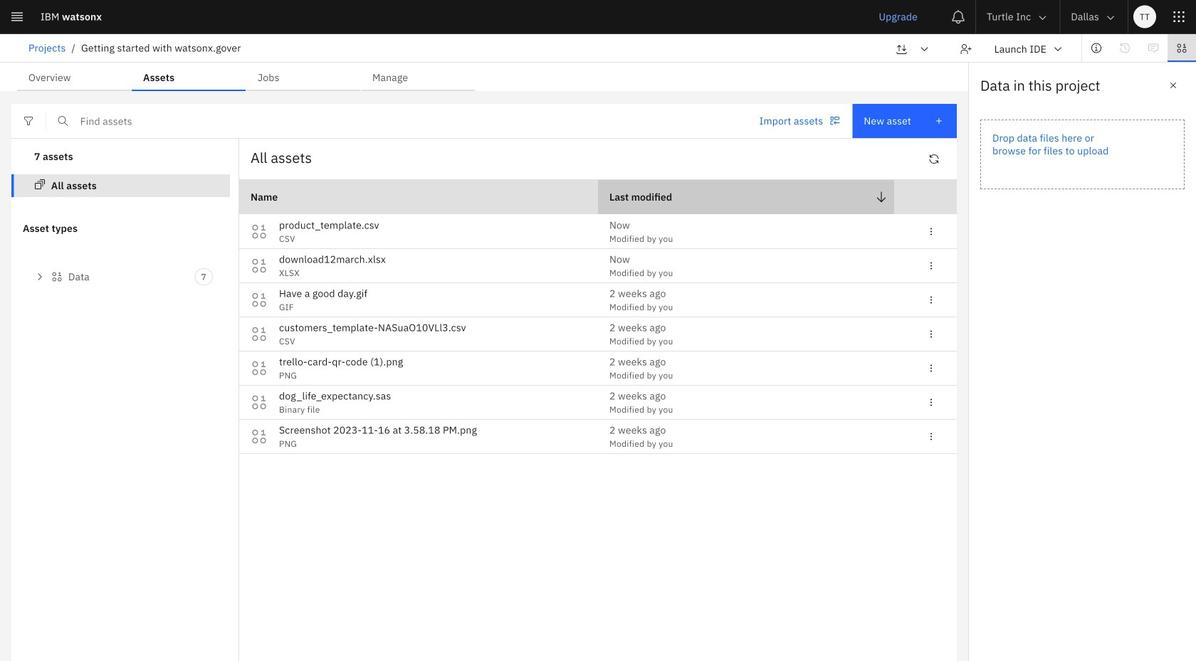 Task type: describe. For each thing, give the bounding box(es) containing it.
1 open and close overflow menu image from the top
[[926, 226, 938, 238]]

pending collaborator table toolbar element
[[46, 532, 1151, 601]]

global navigation element
[[0, 0, 1197, 662]]

arrow image inside the action bar element
[[919, 43, 931, 55]]

4 open and close overflow menu image from the top
[[926, 431, 938, 443]]

notifications image
[[952, 10, 966, 24]]

data panel element
[[969, 63, 1197, 662]]

turtle inc image
[[1037, 42, 1048, 53]]

3 open and close overflow menu image from the top
[[926, 363, 938, 374]]

1 horizontal spatial arrow image
[[1038, 12, 1049, 23]]

Find assets text field
[[46, 104, 748, 138]]



Task type: vqa. For each thing, say whether or not it's contained in the screenshot.
the topmost the Edit icon
no



Task type: locate. For each thing, give the bounding box(es) containing it.
open and close overflow menu image
[[926, 226, 938, 238], [926, 295, 938, 306], [926, 397, 938, 409], [926, 431, 938, 443]]

0 horizontal spatial arrow image
[[919, 43, 931, 55]]

new asset image
[[934, 115, 945, 127]]

arrow image
[[1053, 43, 1064, 55]]

2 open and close overflow menu image from the top
[[926, 295, 938, 306]]

open and close overflow menu image
[[926, 260, 938, 272], [926, 329, 938, 340], [926, 363, 938, 374]]

import assets image
[[830, 115, 841, 127]]

close image
[[1168, 80, 1180, 91]]

0 vertical spatial open and close overflow menu image
[[926, 260, 938, 272]]

2 vertical spatial open and close overflow menu image
[[926, 363, 938, 374]]

2 open and close overflow menu image from the top
[[926, 329, 938, 340]]

None search field
[[46, 104, 748, 138]]

arrow image
[[1038, 12, 1049, 23], [1106, 12, 1117, 23], [919, 43, 931, 55]]

2 horizontal spatial arrow image
[[1106, 12, 1117, 23]]

1 vertical spatial open and close overflow menu image
[[926, 329, 938, 340]]

3 open and close overflow menu image from the top
[[926, 397, 938, 409]]

tab list
[[17, 63, 475, 91]]

1 open and close overflow menu image from the top
[[926, 260, 938, 272]]

action bar element
[[0, 34, 1197, 63]]

refresh image
[[929, 154, 940, 165]]

data image
[[1177, 42, 1188, 54]]



